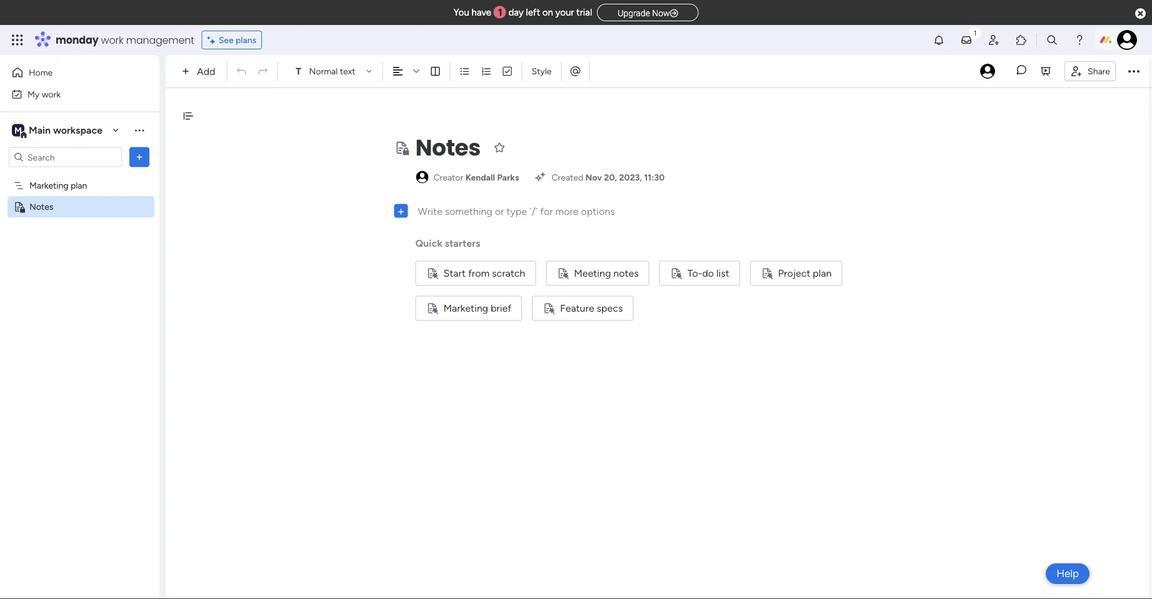 Task type: vqa. For each thing, say whether or not it's contained in the screenshot.
Upgrade Now
yes



Task type: describe. For each thing, give the bounding box(es) containing it.
list box containing marketing plan
[[0, 173, 159, 386]]

invite members image
[[988, 34, 1000, 46]]

you have 1 day left on your trial
[[453, 7, 592, 18]]

feature
[[560, 303, 594, 314]]

creator
[[434, 172, 463, 183]]

plan for marketing plan
[[71, 180, 87, 191]]

dapulse rightstroke image
[[670, 8, 678, 18]]

marketing plan
[[29, 180, 87, 191]]

my
[[28, 89, 40, 99]]

checklist image
[[502, 66, 513, 77]]

notifications image
[[933, 34, 945, 46]]

Notes field
[[412, 132, 484, 164]]

+ button
[[394, 203, 408, 218]]

nov
[[586, 172, 602, 183]]

style
[[532, 66, 552, 77]]

work for monday
[[101, 33, 124, 47]]

from
[[468, 268, 490, 279]]

v2 ellipsis image
[[1128, 63, 1140, 79]]

meeting notes button
[[546, 261, 649, 286]]

meeting
[[574, 268, 611, 279]]

quick
[[415, 238, 442, 249]]

options image
[[133, 151, 146, 163]]

my work
[[28, 89, 61, 99]]

feature specs button
[[532, 296, 634, 321]]

menu image
[[381, 207, 391, 217]]

have
[[472, 7, 491, 18]]

monday
[[56, 33, 99, 47]]

specs
[[597, 303, 623, 314]]

upgrade now link
[[597, 4, 699, 21]]

notes inside field
[[415, 132, 481, 163]]

m
[[14, 125, 22, 136]]

upgrade
[[618, 8, 650, 18]]

day
[[509, 7, 524, 18]]

see
[[219, 35, 234, 45]]

style button
[[526, 61, 557, 82]]

help image
[[1073, 34, 1086, 46]]

project
[[778, 268, 810, 279]]

start from scratch button
[[415, 261, 536, 286]]

created
[[552, 172, 583, 183]]

monday work management
[[56, 33, 194, 47]]

work for my
[[42, 89, 61, 99]]

search everything image
[[1046, 34, 1058, 46]]

home button
[[8, 63, 134, 83]]

main workspace
[[29, 124, 103, 136]]

workspace
[[53, 124, 103, 136]]

select product image
[[11, 34, 24, 46]]

inbox image
[[960, 34, 973, 46]]

scratch
[[492, 268, 525, 279]]

project plan
[[778, 268, 832, 279]]

apps image
[[1015, 34, 1028, 46]]

text
[[340, 66, 355, 77]]



Task type: locate. For each thing, give the bounding box(es) containing it.
normal
[[309, 66, 338, 77]]

home
[[29, 67, 53, 78]]

marketing brief button
[[415, 296, 522, 321]]

left
[[526, 7, 540, 18]]

0 horizontal spatial work
[[42, 89, 61, 99]]

see plans
[[219, 35, 256, 45]]

1 vertical spatial work
[[42, 89, 61, 99]]

board activity image
[[980, 64, 995, 79]]

to-do list button
[[659, 261, 740, 286]]

main
[[29, 124, 51, 136]]

plans
[[236, 35, 256, 45]]

1 horizontal spatial plan
[[813, 268, 832, 279]]

work right my
[[42, 89, 61, 99]]

plan right project
[[813, 268, 832, 279]]

marketing inside button
[[444, 303, 488, 314]]

help button
[[1046, 564, 1090, 585]]

private board image
[[394, 140, 409, 155], [13, 201, 25, 213]]

1 vertical spatial plan
[[813, 268, 832, 279]]

marketing down search in workspace field
[[29, 180, 68, 191]]

add to favorites image
[[493, 141, 506, 154]]

1 horizontal spatial work
[[101, 33, 124, 47]]

parks
[[497, 172, 519, 183]]

work
[[101, 33, 124, 47], [42, 89, 61, 99]]

do
[[702, 268, 714, 279]]

work inside my work button
[[42, 89, 61, 99]]

notes
[[415, 132, 481, 163], [29, 202, 53, 212]]

plan for project plan
[[813, 268, 832, 279]]

0 vertical spatial plan
[[71, 180, 87, 191]]

to-do list
[[688, 268, 729, 279]]

brief
[[491, 303, 511, 314]]

plan down search in workspace field
[[71, 180, 87, 191]]

dapulse close image
[[1135, 7, 1146, 20]]

normal text
[[309, 66, 355, 77]]

0 horizontal spatial notes
[[29, 202, 53, 212]]

1 image
[[970, 26, 981, 40]]

plan inside project plan button
[[813, 268, 832, 279]]

list
[[717, 268, 729, 279]]

created nov 20, 2023, 11:30
[[552, 172, 665, 183]]

notes
[[613, 268, 639, 279]]

management
[[126, 33, 194, 47]]

now
[[652, 8, 670, 18]]

to-
[[688, 268, 702, 279]]

numbered list image
[[480, 66, 492, 77]]

marketing for marketing brief
[[444, 303, 488, 314]]

list box
[[0, 173, 159, 386]]

1 vertical spatial marketing
[[444, 303, 488, 314]]

layout image
[[430, 66, 441, 77]]

marketing inside list box
[[29, 180, 68, 191]]

1 vertical spatial private board image
[[13, 201, 25, 213]]

workspace image
[[12, 123, 24, 137]]

share
[[1088, 66, 1110, 76]]

20,
[[604, 172, 617, 183]]

11:30
[[644, 172, 665, 183]]

feature specs
[[560, 303, 623, 314]]

start
[[444, 268, 466, 279]]

marketing brief
[[444, 303, 511, 314]]

upgrade now
[[618, 8, 670, 18]]

you
[[453, 7, 469, 18]]

help
[[1057, 568, 1079, 580]]

mention image
[[569, 65, 582, 77]]

see plans button
[[202, 31, 262, 49]]

0 horizontal spatial plan
[[71, 180, 87, 191]]

0 vertical spatial notes
[[415, 132, 481, 163]]

1 horizontal spatial notes
[[415, 132, 481, 163]]

meeting notes
[[574, 268, 639, 279]]

kendall parks image
[[1117, 30, 1137, 50]]

Search in workspace field
[[26, 150, 104, 164]]

add
[[197, 65, 215, 77]]

notes up "creator"
[[415, 132, 481, 163]]

notes down the marketing plan
[[29, 202, 53, 212]]

bulleted list image
[[459, 66, 470, 77]]

work right monday
[[101, 33, 124, 47]]

my work button
[[8, 84, 134, 104]]

project plan button
[[750, 261, 842, 286]]

marketing left brief
[[444, 303, 488, 314]]

marketing
[[29, 180, 68, 191], [444, 303, 488, 314]]

kendall
[[466, 172, 495, 183]]

0 vertical spatial private board image
[[394, 140, 409, 155]]

0 vertical spatial marketing
[[29, 180, 68, 191]]

your
[[555, 7, 574, 18]]

start from scratch
[[444, 268, 525, 279]]

on
[[542, 7, 553, 18]]

+
[[397, 203, 405, 218]]

trial
[[576, 7, 592, 18]]

share button
[[1065, 61, 1116, 81]]

creator kendall parks
[[434, 172, 519, 183]]

2023,
[[619, 172, 642, 183]]

0 vertical spatial work
[[101, 33, 124, 47]]

1 horizontal spatial marketing
[[444, 303, 488, 314]]

private board image inside list box
[[13, 201, 25, 213]]

1 vertical spatial notes
[[29, 202, 53, 212]]

quick starters
[[415, 238, 480, 249]]

starters
[[445, 238, 480, 249]]

workspace selection element
[[12, 123, 104, 139]]

add button
[[177, 61, 223, 81]]

plan
[[71, 180, 87, 191], [813, 268, 832, 279]]

workspace options image
[[133, 124, 146, 136]]

option
[[0, 174, 159, 177]]

1 horizontal spatial private board image
[[394, 140, 409, 155]]

1
[[498, 7, 502, 18]]

0 horizontal spatial marketing
[[29, 180, 68, 191]]

0 horizontal spatial private board image
[[13, 201, 25, 213]]

marketing for marketing plan
[[29, 180, 68, 191]]



